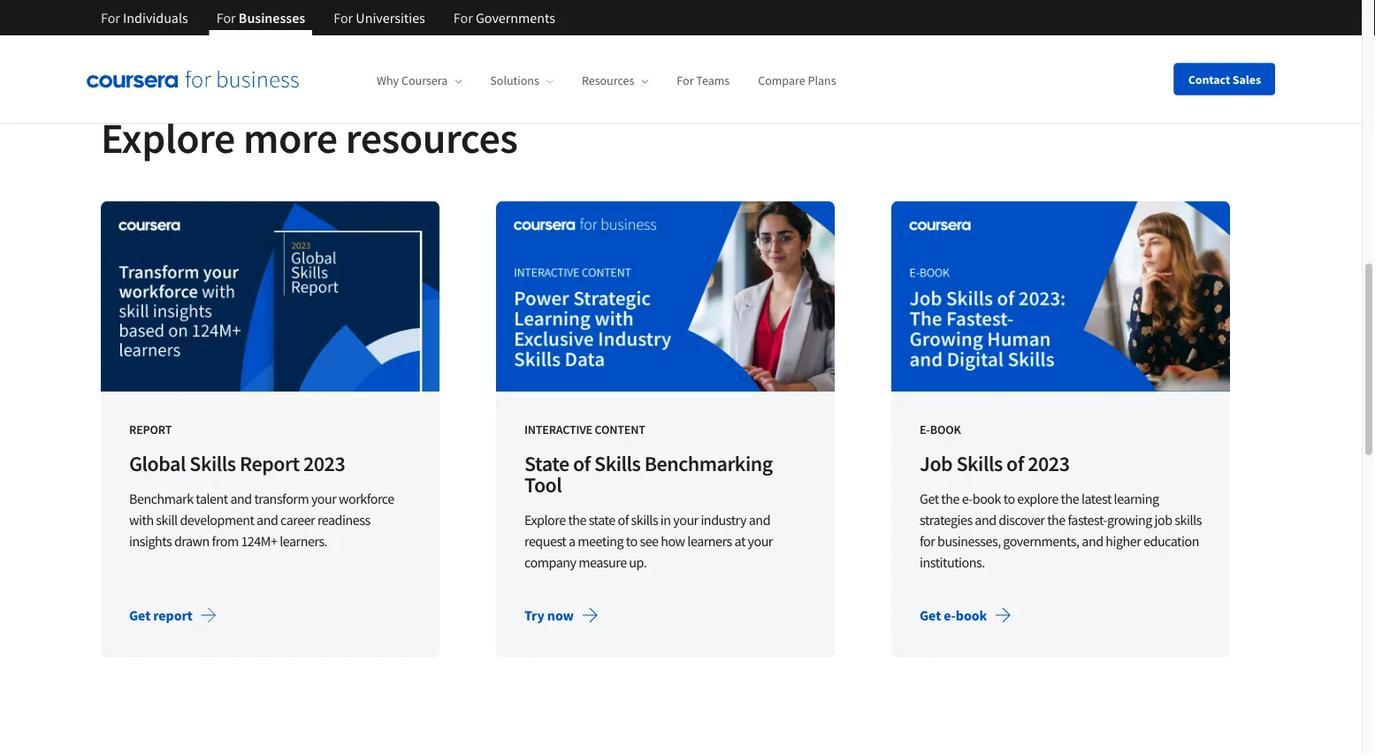 Task type: locate. For each thing, give the bounding box(es) containing it.
drawn
[[174, 533, 210, 550]]

2 horizontal spatial of
[[1007, 450, 1024, 477]]

e-book
[[920, 422, 961, 437]]

get inside "link"
[[920, 607, 941, 625]]

businesses
[[239, 9, 305, 27]]

1 skills from the left
[[631, 511, 658, 529]]

for
[[101, 9, 120, 27], [216, 9, 236, 27], [334, 9, 353, 27], [454, 9, 473, 27], [677, 73, 694, 89]]

transform
[[254, 490, 309, 508]]

coursera for business image
[[87, 70, 299, 88]]

see
[[640, 533, 659, 550]]

report
[[153, 607, 193, 625]]

2 skills from the left
[[594, 450, 641, 477]]

1 horizontal spatial explore
[[525, 511, 566, 529]]

1 skills from the left
[[190, 450, 236, 477]]

banner navigation
[[87, 0, 570, 49]]

for universities
[[334, 9, 425, 27]]

1 horizontal spatial to
[[1004, 490, 1015, 508]]

1 horizontal spatial 2023
[[1028, 450, 1070, 477]]

get down institutions.
[[920, 607, 941, 625]]

report up transform
[[240, 450, 300, 477]]

your right in
[[673, 511, 699, 529]]

book down job skills of 2023
[[973, 490, 1001, 508]]

0 vertical spatial explore
[[101, 111, 235, 164]]

get
[[920, 490, 939, 508], [129, 607, 151, 625], [920, 607, 941, 625]]

strategies
[[920, 511, 973, 529]]

why
[[377, 73, 399, 89]]

e- up strategies
[[962, 490, 973, 508]]

2023 up explore
[[1028, 450, 1070, 477]]

compare plans link
[[758, 73, 836, 89]]

2023
[[303, 450, 345, 477], [1028, 450, 1070, 477]]

interactive content
[[525, 422, 645, 437]]

get for global skills report 2023
[[129, 607, 151, 625]]

for for universities
[[334, 9, 353, 27]]

skill
[[156, 511, 178, 529]]

0 horizontal spatial skills
[[631, 511, 658, 529]]

to left see
[[626, 533, 638, 550]]

0 horizontal spatial to
[[626, 533, 638, 550]]

skills left in
[[631, 511, 658, 529]]

resources link
[[582, 73, 649, 89]]

contact sales button
[[1175, 63, 1276, 95]]

state
[[589, 511, 615, 529]]

get left report at the bottom left of page
[[129, 607, 151, 625]]

0 horizontal spatial explore
[[101, 111, 235, 164]]

to up discover
[[1004, 490, 1015, 508]]

coursera
[[402, 73, 448, 89]]

explore down coursera for business "image" at the left of the page
[[101, 111, 235, 164]]

skills
[[190, 450, 236, 477], [594, 450, 641, 477], [957, 450, 1003, 477]]

career
[[280, 511, 315, 529]]

1 vertical spatial e-
[[944, 607, 956, 625]]

of up explore
[[1007, 450, 1024, 477]]

2 horizontal spatial your
[[748, 533, 773, 550]]

skills right job
[[957, 450, 1003, 477]]

and
[[230, 490, 252, 508], [257, 511, 278, 529], [749, 511, 771, 529], [975, 511, 997, 529], [1082, 533, 1104, 550]]

for
[[920, 533, 935, 550]]

the left latest
[[1061, 490, 1079, 508]]

get inside get the e-book to explore the latest learning strategies and discover the fastest-growing job skills for businesses, governments, and higher education institutions.
[[920, 490, 939, 508]]

learners.
[[280, 533, 327, 550]]

explore for explore the state of skills in your industry and request a meeting to see how learners at your company measure up.
[[525, 511, 566, 529]]

your up readiness
[[311, 490, 336, 508]]

higher
[[1106, 533, 1141, 550]]

0 horizontal spatial skills
[[190, 450, 236, 477]]

for left teams
[[677, 73, 694, 89]]

to
[[1004, 490, 1015, 508], [626, 533, 638, 550]]

job skills 2023 image
[[892, 201, 1231, 392]]

0 vertical spatial book
[[930, 422, 961, 437]]

book down institutions.
[[956, 607, 987, 625]]

skills inside get the e-book to explore the latest learning strategies and discover the fastest-growing job skills for businesses, governments, and higher education institutions.
[[1175, 511, 1202, 529]]

the up a
[[568, 511, 587, 529]]

governments
[[476, 9, 556, 27]]

0 horizontal spatial report
[[129, 422, 172, 437]]

1 horizontal spatial skills
[[594, 450, 641, 477]]

2 vertical spatial book
[[956, 607, 987, 625]]

of down interactive content
[[573, 450, 591, 477]]

skills
[[631, 511, 658, 529], [1175, 511, 1202, 529]]

1 vertical spatial to
[[626, 533, 638, 550]]

book up job
[[930, 422, 961, 437]]

0 horizontal spatial 2023
[[303, 450, 345, 477]]

explore the state of skills in your industry and request a meeting to see how learners at your company measure up.
[[525, 511, 773, 571]]

report up global
[[129, 422, 172, 437]]

discover
[[999, 511, 1045, 529]]

sos tile image
[[496, 201, 835, 392]]

0 horizontal spatial e-
[[944, 607, 956, 625]]

report
[[129, 422, 172, 437], [240, 450, 300, 477]]

2 horizontal spatial skills
[[957, 450, 1003, 477]]

your
[[311, 490, 336, 508], [673, 511, 699, 529], [748, 533, 773, 550]]

and right talent
[[230, 490, 252, 508]]

1 horizontal spatial report
[[240, 450, 300, 477]]

the inside explore the state of skills in your industry and request a meeting to see how learners at your company measure up.
[[568, 511, 587, 529]]

skills down content
[[594, 450, 641, 477]]

solutions link
[[490, 73, 554, 89]]

for for individuals
[[101, 9, 120, 27]]

state
[[525, 450, 569, 477]]

0 vertical spatial e-
[[962, 490, 973, 508]]

3 skills from the left
[[957, 450, 1003, 477]]

e- down institutions.
[[944, 607, 956, 625]]

why coursera
[[377, 73, 448, 89]]

of
[[573, 450, 591, 477], [1007, 450, 1024, 477], [618, 511, 629, 529]]

1 horizontal spatial skills
[[1175, 511, 1202, 529]]

1 vertical spatial explore
[[525, 511, 566, 529]]

1 vertical spatial your
[[673, 511, 699, 529]]

tool
[[525, 472, 562, 498]]

1 horizontal spatial of
[[618, 511, 629, 529]]

teams
[[696, 73, 730, 89]]

get up strategies
[[920, 490, 939, 508]]

talent
[[196, 490, 228, 508]]

2023 up workforce
[[303, 450, 345, 477]]

fastest-
[[1068, 511, 1107, 529]]

2023 for job skills of 2023
[[1028, 450, 1070, 477]]

book
[[930, 422, 961, 437], [973, 490, 1001, 508], [956, 607, 987, 625]]

skills for global
[[190, 450, 236, 477]]

of right state
[[618, 511, 629, 529]]

the
[[942, 490, 960, 508], [1061, 490, 1079, 508], [568, 511, 587, 529], [1048, 511, 1066, 529]]

the up strategies
[[942, 490, 960, 508]]

get e-book
[[920, 607, 987, 625]]

meeting
[[578, 533, 624, 550]]

0 vertical spatial report
[[129, 422, 172, 437]]

1 horizontal spatial your
[[673, 511, 699, 529]]

and right industry
[[749, 511, 771, 529]]

skills up talent
[[190, 450, 236, 477]]

job
[[920, 450, 953, 477]]

1 horizontal spatial e-
[[962, 490, 973, 508]]

explore
[[101, 111, 235, 164], [525, 511, 566, 529]]

0 horizontal spatial your
[[311, 490, 336, 508]]

resources
[[346, 111, 518, 164]]

content
[[595, 422, 645, 437]]

1 vertical spatial book
[[973, 490, 1001, 508]]

your right the at
[[748, 533, 773, 550]]

to inside explore the state of skills in your industry and request a meeting to see how learners at your company measure up.
[[626, 533, 638, 550]]

2 skills from the left
[[1175, 511, 1202, 529]]

get the e-book to explore the latest learning strategies and discover the fastest-growing job skills for businesses, governments, and higher education institutions.
[[920, 490, 1202, 571]]

explore up the request
[[525, 511, 566, 529]]

and down fastest-
[[1082, 533, 1104, 550]]

0 horizontal spatial of
[[573, 450, 591, 477]]

with
[[129, 511, 154, 529]]

learners
[[688, 533, 732, 550]]

2 2023 from the left
[[1028, 450, 1070, 477]]

for left businesses
[[216, 9, 236, 27]]

for governments
[[454, 9, 556, 27]]

education
[[1144, 533, 1200, 550]]

1 vertical spatial report
[[240, 450, 300, 477]]

more
[[243, 111, 338, 164]]

skills right 'job'
[[1175, 511, 1202, 529]]

individuals
[[123, 9, 188, 27]]

1 2023 from the left
[[303, 450, 345, 477]]

0 vertical spatial your
[[311, 490, 336, 508]]

0 vertical spatial to
[[1004, 490, 1015, 508]]

for businesses
[[216, 9, 305, 27]]

job skills of 2023
[[920, 450, 1070, 477]]

book inside get the e-book to explore the latest learning strategies and discover the fastest-growing job skills for businesses, governments, and higher education institutions.
[[973, 490, 1001, 508]]

for left individuals
[[101, 9, 120, 27]]

explore inside explore the state of skills in your industry and request a meeting to see how learners at your company measure up.
[[525, 511, 566, 529]]

for left 'universities'
[[334, 9, 353, 27]]

for left governments
[[454, 9, 473, 27]]



Task type: describe. For each thing, give the bounding box(es) containing it.
latest
[[1082, 490, 1112, 508]]

get report link
[[115, 594, 232, 637]]

of inside explore the state of skills in your industry and request a meeting to see how learners at your company measure up.
[[618, 511, 629, 529]]

to inside get the e-book to explore the latest learning strategies and discover the fastest-growing job skills for businesses, governments, and higher education institutions.
[[1004, 490, 1015, 508]]

readiness
[[317, 511, 370, 529]]

contact sales
[[1189, 71, 1261, 87]]

for for governments
[[454, 9, 473, 27]]

for for businesses
[[216, 9, 236, 27]]

company
[[525, 554, 576, 571]]

businesses,
[[938, 533, 1001, 550]]

e- inside get the e-book to explore the latest learning strategies and discover the fastest-growing job skills for businesses, governments, and higher education institutions.
[[962, 490, 973, 508]]

industry
[[701, 511, 747, 529]]

skills for job
[[957, 450, 1003, 477]]

skills inside state of skills benchmarking tool
[[594, 450, 641, 477]]

interactive
[[525, 422, 593, 437]]

global skills report 2023
[[129, 450, 345, 477]]

try
[[525, 607, 545, 625]]

universities
[[356, 9, 425, 27]]

the up governments,
[[1048, 511, 1066, 529]]

gsr tile image
[[101, 201, 440, 392]]

2023 for global skills report 2023
[[303, 450, 345, 477]]

in
[[661, 511, 671, 529]]

your inside benchmark talent and transform your workforce with skill development and career readiness insights drawn from 124m+ learners.
[[311, 490, 336, 508]]

job
[[1155, 511, 1173, 529]]

contact
[[1189, 71, 1231, 87]]

growing
[[1107, 511, 1153, 529]]

and up "124m+"
[[257, 511, 278, 529]]

compare plans
[[758, 73, 836, 89]]

and up businesses,
[[975, 511, 997, 529]]

now
[[547, 607, 574, 625]]

a
[[569, 533, 576, 550]]

why coursera link
[[377, 73, 462, 89]]

request
[[525, 533, 566, 550]]

explore for explore more resources
[[101, 111, 235, 164]]

governments,
[[1003, 533, 1080, 550]]

e- inside "link"
[[944, 607, 956, 625]]

try now link
[[510, 594, 613, 637]]

and inside explore the state of skills in your industry and request a meeting to see how learners at your company measure up.
[[749, 511, 771, 529]]

from
[[212, 533, 239, 550]]

at
[[735, 533, 746, 550]]

get report
[[129, 607, 193, 625]]

benchmark talent and transform your workforce with skill development and career readiness insights drawn from 124m+ learners.
[[129, 490, 394, 550]]

benchmark
[[129, 490, 193, 508]]

state of skills benchmarking tool
[[525, 450, 773, 498]]

benchmarking
[[645, 450, 773, 477]]

institutions.
[[920, 554, 985, 571]]

sales
[[1233, 71, 1261, 87]]

measure
[[579, 554, 627, 571]]

learning
[[1114, 490, 1159, 508]]

resources
[[582, 73, 635, 89]]

for teams
[[677, 73, 730, 89]]

compare
[[758, 73, 806, 89]]

plans
[[808, 73, 836, 89]]

workforce
[[339, 490, 394, 508]]

global
[[129, 450, 186, 477]]

book inside "link"
[[956, 607, 987, 625]]

skills inside explore the state of skills in your industry and request a meeting to see how learners at your company measure up.
[[631, 511, 658, 529]]

explore
[[1018, 490, 1059, 508]]

explore more resources
[[101, 111, 518, 164]]

solutions
[[490, 73, 540, 89]]

get for job skills of 2023
[[920, 607, 941, 625]]

124m+
[[241, 533, 277, 550]]

2 vertical spatial your
[[748, 533, 773, 550]]

development
[[180, 511, 254, 529]]

insights
[[129, 533, 172, 550]]

how
[[661, 533, 685, 550]]

e-
[[920, 422, 930, 437]]

up.
[[629, 554, 647, 571]]

of inside state of skills benchmarking tool
[[573, 450, 591, 477]]

get e-book link
[[906, 594, 1026, 637]]

for teams link
[[677, 73, 730, 89]]

try now
[[525, 607, 574, 625]]

for individuals
[[101, 9, 188, 27]]



Task type: vqa. For each thing, say whether or not it's contained in the screenshot.
Benchmark talent and transform your workforce with skill development and career readiness insights drawn from 124M+ learners.
yes



